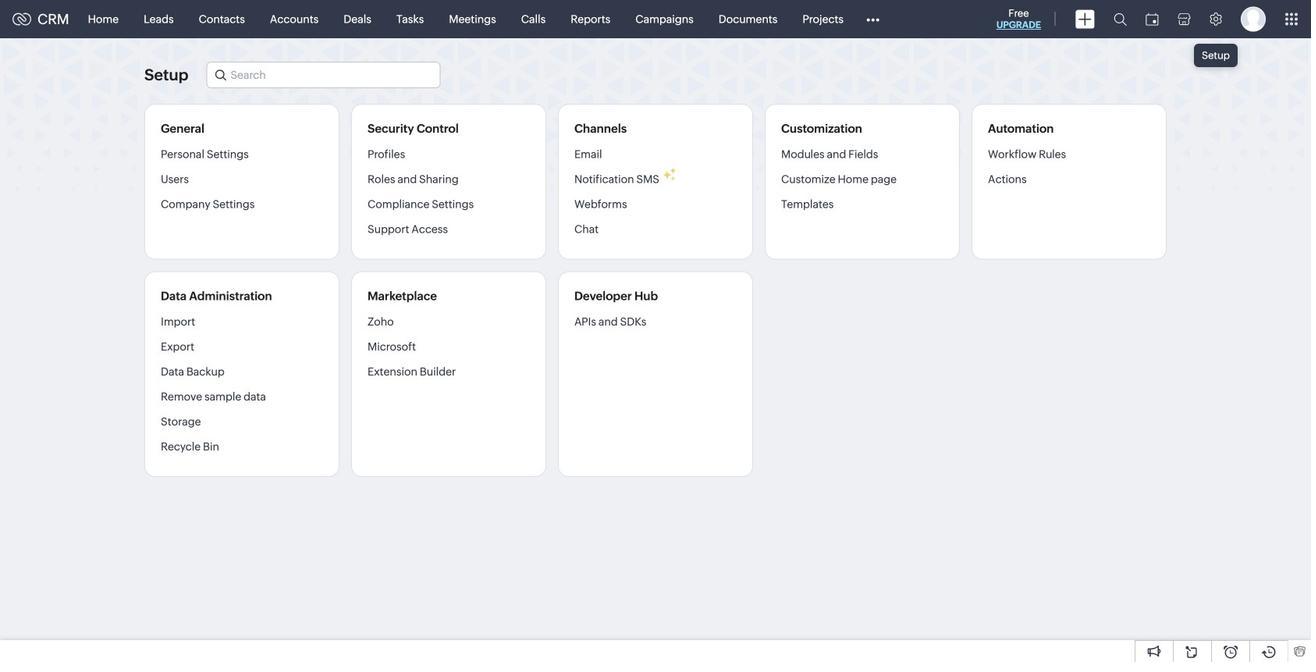 Task type: describe. For each thing, give the bounding box(es) containing it.
search image
[[1114, 12, 1128, 26]]

logo image
[[12, 13, 31, 25]]

profile element
[[1232, 0, 1276, 38]]

search element
[[1105, 0, 1137, 38]]



Task type: vqa. For each thing, say whether or not it's contained in the screenshot.
Profile element
yes



Task type: locate. For each thing, give the bounding box(es) containing it.
create menu element
[[1067, 0, 1105, 38]]

Search text field
[[207, 62, 440, 87]]

profile image
[[1242, 7, 1267, 32]]

create menu image
[[1076, 10, 1096, 29]]

calendar image
[[1146, 13, 1160, 25]]

None field
[[206, 62, 441, 88]]

Other Modules field
[[857, 7, 890, 32]]



